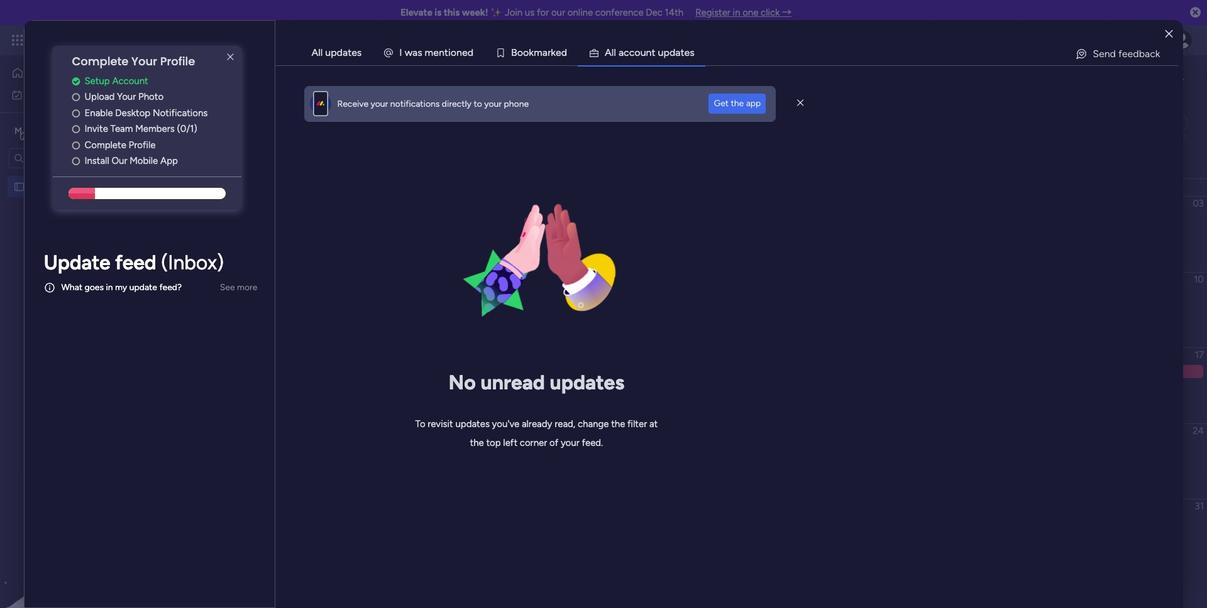 Task type: locate. For each thing, give the bounding box(es) containing it.
of right type
[[262, 95, 271, 106]]

t
[[445, 47, 448, 59], [652, 47, 656, 59], [681, 47, 685, 59]]

add view image
[[453, 119, 459, 128]]

t right w in the top of the page
[[445, 47, 448, 59]]

circle o image left the install
[[72, 157, 80, 166]]

click
[[761, 7, 780, 18]]

this
[[444, 7, 460, 18]]

0 horizontal spatial lottie animation element
[[0, 482, 160, 609]]

1 vertical spatial lottie animation element
[[0, 482, 160, 609]]

main inside button
[[210, 118, 229, 128]]

2 circle o image from the top
[[72, 125, 80, 134]]

updates right all
[[325, 47, 362, 59]]

1 e from the left
[[434, 47, 439, 59]]

2 horizontal spatial n
[[646, 47, 652, 59]]

4 circle o image from the top
[[72, 157, 80, 166]]

2 n from the left
[[457, 47, 462, 59]]

dec
[[646, 7, 663, 18]]

0 horizontal spatial s
[[418, 47, 422, 59]]

b o o k m a r k e d
[[511, 47, 567, 59]]

1 vertical spatial the
[[611, 419, 625, 430]]

1 vertical spatial profile
[[129, 140, 156, 151]]

circle o image down circle o icon
[[72, 125, 80, 134]]

u
[[641, 47, 646, 59], [658, 47, 664, 59]]

u down dec
[[658, 47, 664, 59]]

in left one
[[733, 7, 741, 18]]

a
[[413, 47, 418, 59], [543, 47, 548, 59], [619, 47, 624, 59], [676, 47, 681, 59]]

your up the calendar
[[371, 98, 388, 109]]

set
[[367, 95, 379, 106]]

0 vertical spatial test
[[191, 65, 232, 93]]

e right r
[[556, 47, 562, 59]]

updates up change
[[550, 371, 625, 395]]

d right r
[[562, 47, 567, 59]]

update feed (inbox)
[[44, 251, 224, 275]]

corner
[[520, 438, 547, 449]]

your
[[516, 95, 533, 106], [371, 98, 388, 109], [484, 98, 502, 109], [561, 438, 580, 449]]

of
[[262, 95, 271, 106], [479, 95, 487, 106], [550, 438, 559, 449]]

assign
[[305, 95, 332, 106]]

your right to
[[484, 98, 502, 109]]

your down account
[[117, 91, 136, 103]]

tab list
[[301, 40, 1179, 65]]

m left r
[[534, 47, 543, 59]]

2 horizontal spatial t
[[681, 47, 685, 59]]

1 horizontal spatial lottie animation image
[[436, 160, 637, 361]]

work
[[102, 33, 124, 47], [42, 89, 61, 100]]

see up dapulse x slim image
[[220, 35, 235, 45]]

manage any type of project. assign owners, set timelines and keep track of where your project stands. button
[[191, 93, 613, 108]]

1 horizontal spatial work
[[102, 33, 124, 47]]

what
[[61, 283, 82, 293]]

work up complete your profile
[[102, 33, 124, 47]]

the left filter
[[611, 419, 625, 430]]

0 horizontal spatial m
[[425, 47, 434, 59]]

0 vertical spatial complete
[[72, 53, 129, 69]]

table
[[231, 118, 252, 128]]

m for e
[[425, 47, 434, 59]]

0 vertical spatial in
[[733, 7, 741, 18]]

see for see more
[[220, 282, 235, 293]]

1 d from the left
[[468, 47, 474, 59]]

all
[[312, 47, 323, 59]]

circle o image for complete
[[72, 141, 80, 150]]

1 a from the left
[[413, 47, 418, 59]]

Test field
[[188, 65, 235, 93]]

1 vertical spatial work
[[42, 89, 61, 100]]

2 u from the left
[[658, 47, 664, 59]]

a right p
[[676, 47, 681, 59]]

1 horizontal spatial k
[[551, 47, 556, 59]]

n left p
[[646, 47, 652, 59]]

circle o image inside invite team members (0/1) "link"
[[72, 125, 80, 134]]

1 circle o image from the top
[[72, 93, 80, 102]]

read,
[[555, 419, 576, 430]]

1 horizontal spatial main
[[210, 118, 229, 128]]

enable desktop notifications
[[85, 107, 208, 119]]

main inside workspace selection element
[[29, 125, 51, 137]]

notifications
[[153, 107, 208, 119]]

updates inside to revisit updates you've already read, change the filter at the top left corner of your feed.
[[456, 419, 490, 430]]

at
[[650, 419, 658, 430]]

top
[[487, 438, 501, 449]]

no unread updates
[[449, 371, 625, 395]]

main for main workspace
[[29, 125, 51, 137]]

main table button
[[191, 113, 261, 133]]

3 circle o image from the top
[[72, 141, 80, 150]]

your right where
[[516, 95, 533, 106]]

to
[[474, 98, 482, 109]]

main workspace
[[29, 125, 103, 137]]

more
[[237, 282, 258, 293]]

see left the more
[[220, 282, 235, 293]]

see more button
[[215, 278, 263, 298]]

option
[[0, 176, 160, 178]]

type
[[242, 95, 260, 106]]

public board image
[[13, 181, 25, 193]]

main left table on the top
[[210, 118, 229, 128]]

0 horizontal spatial k
[[529, 47, 534, 59]]

unread
[[481, 371, 545, 395]]

n
[[439, 47, 445, 59], [457, 47, 462, 59], [646, 47, 652, 59]]

lottie animation image
[[436, 160, 637, 361], [0, 482, 160, 609]]

test up manage
[[191, 65, 232, 93]]

k
[[529, 47, 534, 59], [551, 47, 556, 59]]

check circle image
[[72, 77, 80, 86]]

d down 14th
[[670, 47, 676, 59]]

to revisit updates you've already read, change the filter at the top left corner of your feed.
[[415, 419, 658, 449]]

profile down the invite team members (0/1)
[[129, 140, 156, 151]]

1 horizontal spatial m
[[534, 47, 543, 59]]

photo
[[138, 91, 164, 103]]

1 horizontal spatial d
[[562, 47, 567, 59]]

1 vertical spatial complete
[[85, 140, 126, 151]]

complete up the install
[[85, 140, 126, 151]]

already
[[522, 419, 553, 430]]

t left p
[[652, 47, 656, 59]]

n left i
[[439, 47, 445, 59]]

your for photo
[[117, 91, 136, 103]]

a right b
[[543, 47, 548, 59]]

the inside get the app "button"
[[731, 98, 744, 109]]

e right p
[[685, 47, 690, 59]]

updates for to revisit updates you've already read, change the filter at the top left corner of your feed.
[[456, 419, 490, 430]]

updates inside the all updates link
[[325, 47, 362, 59]]

project
[[216, 152, 245, 162]]

0 horizontal spatial work
[[42, 89, 61, 100]]

m
[[425, 47, 434, 59], [534, 47, 543, 59]]

kanban
[[407, 118, 437, 128]]

d for i w a s m e n t i o n e d
[[468, 47, 474, 59]]

2 see from the top
[[220, 282, 235, 293]]

invite
[[85, 123, 108, 135]]

manage
[[192, 95, 224, 106]]

e left i
[[434, 47, 439, 59]]

2 horizontal spatial updates
[[550, 371, 625, 395]]

where
[[489, 95, 514, 106]]

my
[[115, 283, 127, 293]]

c
[[624, 47, 629, 59], [629, 47, 635, 59]]

1 horizontal spatial n
[[457, 47, 462, 59]]

0 horizontal spatial updates
[[325, 47, 362, 59]]

circle o image inside install our mobile app link
[[72, 157, 80, 166]]

0 vertical spatial updates
[[325, 47, 362, 59]]

1 horizontal spatial t
[[652, 47, 656, 59]]

management
[[127, 33, 195, 47]]

o left r
[[518, 47, 523, 59]]

add to favorites image
[[262, 73, 275, 85]]

updates up top
[[456, 419, 490, 430]]

main right workspace icon
[[29, 125, 51, 137]]

i
[[448, 47, 451, 59]]

0 horizontal spatial lottie animation image
[[0, 482, 160, 609]]

circle o image for upload
[[72, 93, 80, 102]]

install our mobile app link
[[72, 154, 242, 168]]

s right p
[[690, 47, 695, 59]]

1 horizontal spatial test
[[191, 65, 232, 93]]

4 e from the left
[[685, 47, 690, 59]]

s right w in the top of the page
[[418, 47, 422, 59]]

of right corner
[[550, 438, 559, 449]]

3 n from the left
[[646, 47, 652, 59]]

2 o from the left
[[518, 47, 523, 59]]

2 vertical spatial the
[[470, 438, 484, 449]]

0 vertical spatial see
[[220, 35, 235, 45]]

0 vertical spatial work
[[102, 33, 124, 47]]

dapulse x slim image
[[798, 98, 804, 109]]

m for a
[[534, 47, 543, 59]]

2 s from the left
[[690, 47, 695, 59]]

1 horizontal spatial of
[[479, 95, 487, 106]]

revisit
[[428, 419, 453, 430]]

0 horizontal spatial d
[[468, 47, 474, 59]]

complete profile
[[85, 140, 156, 151]]

1 vertical spatial your
[[117, 91, 136, 103]]

0 vertical spatial lottie animation image
[[436, 160, 637, 361]]

i w a s m e n t i o n e d
[[400, 47, 474, 59]]

o down this on the left top of page
[[451, 47, 457, 59]]

your
[[131, 53, 157, 69], [117, 91, 136, 103]]

r
[[548, 47, 551, 59]]

i
[[400, 47, 402, 59]]

close image
[[1166, 29, 1174, 39]]

o right b
[[523, 47, 529, 59]]

2 vertical spatial updates
[[456, 419, 490, 430]]

e right i
[[462, 47, 468, 59]]

1 m from the left
[[425, 47, 434, 59]]

plans
[[237, 35, 258, 45]]

your up setup account link
[[131, 53, 157, 69]]

see more
[[220, 282, 258, 293]]

0 horizontal spatial main
[[29, 125, 51, 137]]

online
[[568, 7, 593, 18]]

updates for no unread updates
[[550, 371, 625, 395]]

the right get
[[731, 98, 744, 109]]

circle o image
[[72, 93, 80, 102], [72, 125, 80, 134], [72, 141, 80, 150], [72, 157, 80, 166]]

d right i
[[468, 47, 474, 59]]

1 vertical spatial test
[[30, 181, 46, 192]]

0 horizontal spatial in
[[106, 283, 113, 293]]

0 vertical spatial profile
[[160, 53, 195, 69]]

circle o image inside complete profile link
[[72, 141, 80, 150]]

0 horizontal spatial n
[[439, 47, 445, 59]]

2 t from the left
[[652, 47, 656, 59]]

circle o image up circle o icon
[[72, 93, 80, 102]]

3 d from the left
[[670, 47, 676, 59]]

m
[[14, 125, 22, 136]]

u left p
[[641, 47, 646, 59]]

the left top
[[470, 438, 484, 449]]

1 vertical spatial see
[[220, 282, 235, 293]]

feedback
[[1119, 48, 1161, 60]]

✨
[[491, 7, 503, 18]]

complete up setup
[[72, 53, 129, 69]]

1 see from the top
[[220, 35, 235, 45]]

of right track
[[479, 95, 487, 106]]

test right public board image
[[30, 181, 46, 192]]

profile down 'management' on the left of the page
[[160, 53, 195, 69]]

d
[[468, 47, 474, 59], [562, 47, 567, 59], [670, 47, 676, 59]]

o left p
[[635, 47, 641, 59]]

l right "a"
[[614, 47, 616, 59]]

3 e from the left
[[556, 47, 562, 59]]

2 horizontal spatial of
[[550, 438, 559, 449]]

0 vertical spatial your
[[131, 53, 157, 69]]

t right p
[[681, 47, 685, 59]]

directly
[[442, 98, 472, 109]]

get
[[714, 98, 729, 109]]

1 horizontal spatial s
[[690, 47, 695, 59]]

in left my
[[106, 283, 113, 293]]

n right i
[[457, 47, 462, 59]]

1 horizontal spatial updates
[[456, 419, 490, 430]]

0 horizontal spatial test
[[30, 181, 46, 192]]

collapse board header image
[[1176, 118, 1186, 128]]

complete profile link
[[72, 138, 242, 152]]

a right i
[[413, 47, 418, 59]]

james peterson image
[[1173, 30, 1193, 50]]

app
[[746, 98, 761, 109]]

0 horizontal spatial t
[[445, 47, 448, 59]]

work inside button
[[42, 89, 61, 100]]

lottie animation element
[[436, 160, 637, 361], [0, 482, 160, 609]]

you've
[[492, 419, 520, 430]]

2 horizontal spatial d
[[670, 47, 676, 59]]

your down read,
[[561, 438, 580, 449]]

2 a from the left
[[543, 47, 548, 59]]

updates
[[325, 47, 362, 59], [550, 371, 625, 395], [456, 419, 490, 430]]

1 horizontal spatial u
[[658, 47, 664, 59]]

14th
[[665, 7, 684, 18]]

mon
[[231, 181, 250, 192]]

elevate is this week! ✨ join us for our online conference dec 14th
[[401, 7, 684, 18]]

circle o image for install
[[72, 157, 80, 166]]

a right "a"
[[619, 47, 624, 59]]

2 horizontal spatial the
[[731, 98, 744, 109]]

0 horizontal spatial u
[[641, 47, 646, 59]]

0 vertical spatial the
[[731, 98, 744, 109]]

phone
[[504, 98, 529, 109]]

2 m from the left
[[534, 47, 543, 59]]

circle o image down workspace
[[72, 141, 80, 150]]

work right my on the left
[[42, 89, 61, 100]]

1 horizontal spatial in
[[733, 7, 741, 18]]

workspace
[[53, 125, 103, 137]]

1 horizontal spatial lottie animation element
[[436, 160, 637, 361]]

test
[[191, 65, 232, 93], [30, 181, 46, 192]]

enable
[[85, 107, 113, 119]]

l down conference
[[612, 47, 614, 59]]

circle o image inside upload your photo link
[[72, 93, 80, 102]]

invite team members (0/1) link
[[72, 122, 242, 136]]

m left i
[[425, 47, 434, 59]]

0 vertical spatial lottie animation element
[[436, 160, 637, 361]]

1 vertical spatial updates
[[550, 371, 625, 395]]

test inside test list box
[[30, 181, 46, 192]]

our
[[112, 156, 127, 167]]



Task type: vqa. For each thing, say whether or not it's contained in the screenshot.
top PROFILE
yes



Task type: describe. For each thing, give the bounding box(es) containing it.
work for my
[[42, 89, 61, 100]]

for
[[537, 7, 549, 18]]

my work
[[28, 89, 61, 100]]

d for a l l a c c o u n t u p d a t e s
[[670, 47, 676, 59]]

test list box
[[0, 174, 160, 367]]

get the app button
[[709, 94, 766, 114]]

complete for complete your profile
[[72, 53, 129, 69]]

main table
[[210, 118, 252, 128]]

→
[[783, 7, 792, 18]]

0 horizontal spatial the
[[470, 438, 484, 449]]

(0/1)
[[177, 123, 197, 135]]

see for see plans
[[220, 35, 235, 45]]

home
[[29, 67, 53, 78]]

2 c from the left
[[629, 47, 635, 59]]

manage any type of project. assign owners, set timelines and keep track of where your project stands.
[[192, 95, 594, 106]]

complete your profile
[[72, 53, 195, 69]]

3 o from the left
[[523, 47, 529, 59]]

see plans button
[[203, 31, 264, 50]]

1 vertical spatial lottie animation image
[[0, 482, 160, 609]]

enable desktop notifications link
[[72, 106, 242, 120]]

one
[[743, 7, 759, 18]]

project.
[[273, 95, 303, 106]]

stands.
[[566, 95, 594, 106]]

your for profile
[[131, 53, 157, 69]]

1 n from the left
[[439, 47, 445, 59]]

our
[[552, 7, 566, 18]]

your inside to revisit updates you've already read, change the filter at the top left corner of your feed.
[[561, 438, 580, 449]]

calendar button
[[344, 113, 398, 133]]

us
[[525, 7, 535, 18]]

b
[[511, 47, 518, 59]]

4 o from the left
[[635, 47, 641, 59]]

circle o image
[[72, 109, 80, 118]]

chart
[[312, 118, 334, 128]]

gantt button
[[261, 113, 303, 133]]

a l l a c c o u n t u p d a t e s
[[605, 47, 695, 59]]

1 t from the left
[[445, 47, 448, 59]]

1 l from the left
[[612, 47, 614, 59]]

2 d from the left
[[562, 47, 567, 59]]

feed?
[[159, 283, 182, 293]]

monday
[[56, 33, 99, 47]]

and
[[419, 95, 433, 106]]

install
[[85, 156, 109, 167]]

1 c from the left
[[624, 47, 629, 59]]

setup account
[[85, 75, 148, 87]]

0 horizontal spatial of
[[262, 95, 271, 106]]

4 a from the left
[[676, 47, 681, 59]]

(inbox)
[[161, 251, 224, 275]]

my work button
[[8, 85, 135, 105]]

0 horizontal spatial profile
[[129, 140, 156, 151]]

setup
[[85, 75, 110, 87]]

any
[[226, 95, 240, 106]]

show board description image
[[241, 73, 256, 86]]

Search in workspace field
[[26, 151, 105, 165]]

register in one click → link
[[696, 7, 792, 18]]

1 o from the left
[[451, 47, 457, 59]]

p
[[664, 47, 670, 59]]

apps image
[[1070, 34, 1083, 47]]

upload
[[85, 91, 115, 103]]

upload your photo
[[85, 91, 164, 103]]

filter
[[628, 419, 647, 430]]

week!
[[462, 7, 488, 18]]

register
[[696, 7, 731, 18]]

install our mobile app
[[85, 156, 178, 167]]

complete for complete profile
[[85, 140, 126, 151]]

2 e from the left
[[462, 47, 468, 59]]

track
[[457, 95, 476, 106]]

keep
[[435, 95, 454, 106]]

1 u from the left
[[641, 47, 646, 59]]

new
[[196, 152, 214, 162]]

account
[[112, 75, 148, 87]]

select product image
[[11, 34, 24, 47]]

receive your notifications directly to your phone
[[337, 98, 529, 109]]

your inside 'manage any type of project. assign owners, set timelines and keep track of where your project stands.' button
[[516, 95, 533, 106]]

a
[[605, 47, 612, 59]]

goes
[[85, 283, 104, 293]]

dapulse x slim image
[[223, 50, 238, 65]]

circle o image for invite
[[72, 125, 80, 134]]

what goes in my update feed?
[[61, 283, 182, 293]]

desktop
[[115, 107, 150, 119]]

work for monday
[[102, 33, 124, 47]]

tab list containing all updates
[[301, 40, 1179, 65]]

feed
[[115, 251, 156, 275]]

home button
[[8, 63, 135, 83]]

2 k from the left
[[551, 47, 556, 59]]

1 vertical spatial in
[[106, 283, 113, 293]]

project
[[535, 95, 564, 106]]

w
[[405, 47, 413, 59]]

no
[[449, 371, 476, 395]]

3 t from the left
[[681, 47, 685, 59]]

1 horizontal spatial profile
[[160, 53, 195, 69]]

main for main table
[[210, 118, 229, 128]]

owners,
[[334, 95, 364, 106]]

send feedback button
[[1071, 44, 1166, 64]]

of inside to revisit updates you've already read, change the filter at the top left corner of your feed.
[[550, 438, 559, 449]]

change
[[578, 419, 609, 430]]

send feedback
[[1093, 48, 1161, 60]]

monday work management
[[56, 33, 195, 47]]

send
[[1093, 48, 1117, 60]]

chart button
[[303, 113, 344, 133]]

notifications
[[390, 98, 440, 109]]

workspace selection element
[[12, 124, 105, 140]]

new project
[[196, 152, 245, 162]]

register in one click →
[[696, 7, 792, 18]]

gantt
[[271, 118, 294, 128]]

2 l from the left
[[614, 47, 616, 59]]

conference
[[596, 7, 644, 18]]

3 a from the left
[[619, 47, 624, 59]]

workspace image
[[12, 124, 25, 138]]

upload your photo link
[[72, 90, 242, 104]]

new project button
[[191, 147, 250, 167]]

all updates link
[[302, 41, 372, 65]]

update
[[44, 251, 110, 275]]

1 k from the left
[[529, 47, 534, 59]]

get the app
[[714, 98, 761, 109]]

1 horizontal spatial the
[[611, 419, 625, 430]]

1 s from the left
[[418, 47, 422, 59]]

feed.
[[582, 438, 603, 449]]



